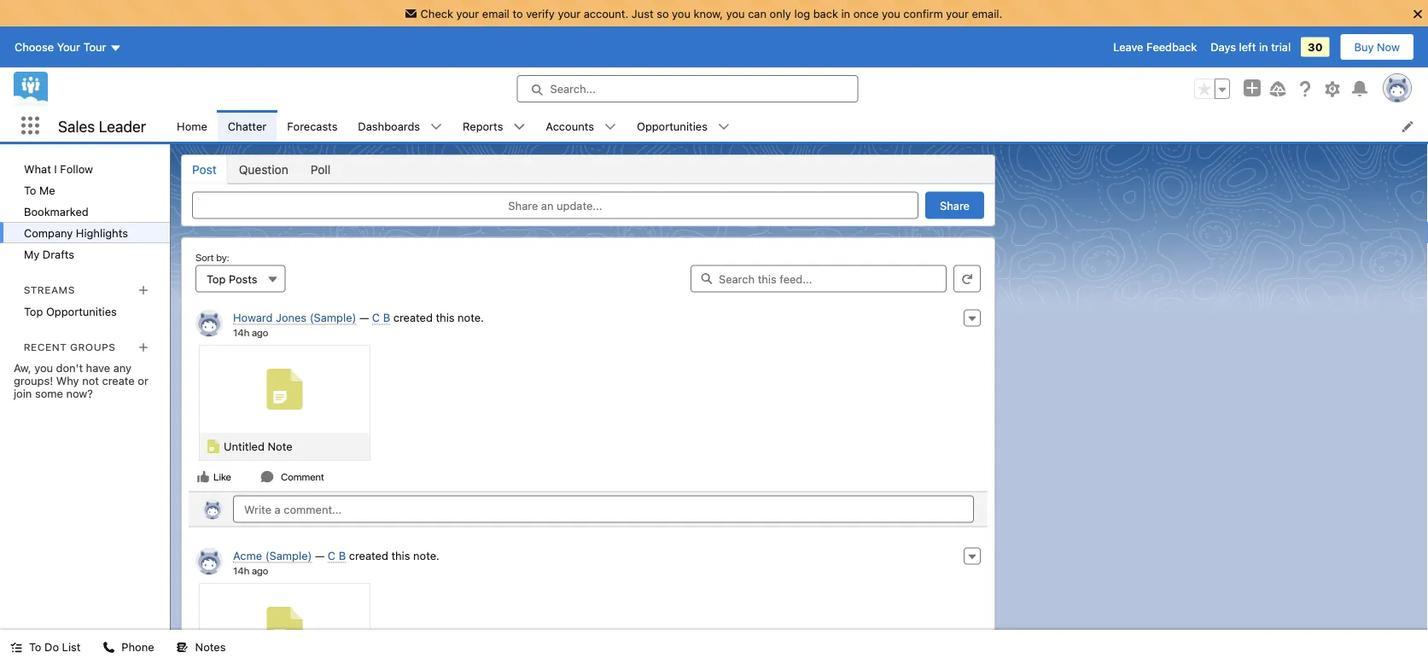 Task type: describe. For each thing, give the bounding box(es) containing it.
post link
[[182, 155, 228, 183]]

note
[[268, 440, 292, 453]]

comment button
[[259, 469, 325, 485]]

text default image inside reports list item
[[513, 121, 525, 133]]

share an update...
[[508, 199, 603, 212]]

c inside howard jones (sample) — c b created this note. 14h ago
[[372, 311, 380, 324]]

share for share an update...
[[508, 199, 538, 212]]

30
[[1308, 41, 1323, 53]]

opportunities list item
[[627, 110, 740, 142]]

to do list button
[[0, 630, 91, 664]]

text default image inside to do list button
[[10, 642, 22, 654]]

acme (sample) — c b created this note. 14h ago
[[233, 549, 440, 576]]

recent groups link
[[24, 341, 116, 353]]

like
[[213, 471, 231, 483]]

ago inside howard jones (sample) — c b created this note. 14h ago
[[252, 326, 268, 338]]

email.
[[972, 7, 1003, 20]]

recent groups
[[24, 341, 116, 353]]

chatter link
[[218, 110, 277, 142]]

streams
[[24, 283, 75, 295]]

sort by:
[[196, 251, 229, 263]]

back
[[813, 7, 838, 20]]

ago inside acme (sample) — c b created this note. 14h ago
[[252, 564, 268, 576]]

do
[[44, 641, 59, 654]]

have
[[86, 361, 110, 374]]

0 vertical spatial in
[[841, 7, 850, 20]]

recent
[[24, 341, 67, 353]]

top for top opportunities
[[24, 305, 43, 318]]

notes
[[195, 641, 226, 654]]

home
[[177, 120, 207, 132]]

days
[[1211, 41, 1236, 53]]

email
[[482, 7, 510, 20]]

bookmarked link
[[0, 201, 170, 222]]

question link
[[228, 155, 299, 183]]

14h inside howard jones (sample) — c b created this note. 14h ago
[[233, 326, 250, 338]]

1 vertical spatial in
[[1259, 41, 1268, 53]]

reports link
[[453, 110, 513, 142]]

1 vertical spatial opportunities
[[46, 305, 117, 318]]

posts
[[229, 272, 257, 285]]

post
[[192, 162, 217, 176]]

comment
[[281, 471, 324, 483]]

why
[[56, 374, 79, 387]]

home link
[[167, 110, 218, 142]]

sales
[[58, 117, 95, 135]]

acme
[[233, 549, 262, 562]]

text default image inside comment button
[[260, 470, 274, 484]]

text default image inside notes button
[[176, 642, 188, 654]]

not
[[82, 374, 99, 387]]

what i follow to me bookmarked company highlights my drafts
[[24, 162, 128, 260]]

text default image for accounts
[[604, 121, 616, 133]]

to me link
[[0, 179, 170, 201]]

accounts
[[546, 120, 594, 132]]

reports
[[463, 120, 503, 132]]

share for share
[[940, 199, 970, 212]]

you right the so
[[672, 7, 691, 20]]

you inside the aw, you don't have any groups!
[[34, 361, 53, 374]]

notes button
[[166, 630, 236, 664]]

howard jones (sample) — c b created this note. 14h ago
[[233, 311, 484, 338]]

leave
[[1114, 41, 1144, 53]]

(sample) inside howard jones (sample) — c b created this note. 14h ago
[[310, 311, 356, 324]]

howard
[[233, 311, 273, 324]]

reports list item
[[453, 110, 536, 142]]

dashboards list item
[[348, 110, 453, 142]]

don't
[[56, 361, 83, 374]]

to inside what i follow to me bookmarked company highlights my drafts
[[24, 184, 36, 196]]

Write a comment... text field
[[233, 496, 974, 523]]

what i follow link
[[0, 158, 170, 179]]

my drafts link
[[0, 243, 170, 265]]

poll link
[[299, 155, 342, 183]]

choose your tour
[[15, 41, 106, 53]]

1 your from the left
[[456, 7, 479, 20]]

left
[[1239, 41, 1256, 53]]

opportunities link
[[627, 110, 718, 142]]

your
[[57, 41, 80, 53]]

accounts link
[[536, 110, 604, 142]]

phone
[[122, 641, 154, 654]]

list containing home
[[167, 110, 1428, 142]]

forecasts
[[287, 120, 338, 132]]

14h ago link for howard
[[233, 326, 268, 338]]

now?
[[66, 387, 93, 400]]

c b link for c
[[372, 311, 390, 325]]

b inside howard jones (sample) — c b created this note. 14h ago
[[383, 311, 390, 324]]

leave feedback
[[1114, 41, 1197, 53]]

— inside howard jones (sample) — c b created this note. 14h ago
[[359, 311, 369, 324]]

14h ago link for acme
[[233, 564, 268, 576]]

c b image for howard
[[196, 309, 223, 337]]

top for top posts
[[207, 272, 226, 285]]



Task type: locate. For each thing, give the bounding box(es) containing it.
0 vertical spatial c b, 14h ago element
[[189, 303, 988, 491]]

b
[[383, 311, 390, 324], [339, 549, 346, 562]]

text default image right accounts
[[604, 121, 616, 133]]

ago down the howard
[[252, 326, 268, 338]]

0 vertical spatial c b image
[[196, 309, 223, 337]]

0 horizontal spatial in
[[841, 7, 850, 20]]

streams link
[[24, 283, 75, 295]]

1 share from the left
[[508, 199, 538, 212]]

trial
[[1271, 41, 1291, 53]]

1 horizontal spatial note.
[[458, 311, 484, 324]]

0 horizontal spatial opportunities
[[46, 305, 117, 318]]

0 vertical spatial c
[[372, 311, 380, 324]]

jones
[[276, 311, 307, 324]]

1 vertical spatial c b image
[[202, 499, 223, 520]]

b inside acme (sample) — c b created this note. 14h ago
[[339, 549, 346, 562]]

1 vertical spatial (sample)
[[265, 549, 312, 562]]

share an update... button
[[192, 192, 919, 219]]

1 14h from the top
[[233, 326, 250, 338]]

14h ago link down acme
[[233, 564, 268, 576]]

top posts
[[207, 272, 257, 285]]

text default image inside like button
[[196, 470, 210, 484]]

search... button
[[517, 75, 858, 103]]

phone button
[[93, 630, 164, 664]]

so
[[657, 7, 669, 20]]

acme (sample) link
[[233, 549, 312, 563]]

what
[[24, 162, 51, 175]]

verify
[[526, 7, 555, 20]]

0 vertical spatial top
[[207, 272, 226, 285]]

text default image right reports
[[513, 121, 525, 133]]

14h ago link down the howard
[[233, 326, 268, 338]]

1 14h ago link from the top
[[233, 326, 268, 338]]

leave feedback link
[[1114, 41, 1197, 53]]

days left in trial
[[1211, 41, 1291, 53]]

(sample) right acme
[[265, 549, 312, 562]]

14h down the howard
[[233, 326, 250, 338]]

text default image
[[513, 121, 525, 133], [718, 121, 730, 133], [196, 470, 210, 484], [260, 470, 274, 484], [10, 642, 22, 654], [103, 642, 115, 654], [176, 642, 188, 654]]

bookmarked
[[24, 205, 89, 218]]

to do list
[[29, 641, 81, 654]]

log
[[794, 7, 810, 20]]

2 14h from the top
[[233, 564, 250, 576]]

0 vertical spatial this
[[436, 311, 455, 324]]

top down sort by:
[[207, 272, 226, 285]]

drafts
[[43, 248, 74, 260]]

note. inside howard jones (sample) — c b created this note. 14h ago
[[458, 311, 484, 324]]

c b image
[[196, 309, 223, 337], [202, 499, 223, 520], [196, 548, 223, 575]]

to inside button
[[29, 641, 41, 654]]

0 vertical spatial opportunities
[[637, 120, 708, 132]]

1 text default image from the left
[[430, 121, 442, 133]]

1 vertical spatial c b, 14h ago element
[[189, 541, 988, 664]]

to
[[513, 7, 523, 20]]

text default image left do
[[10, 642, 22, 654]]

0 vertical spatial to
[[24, 184, 36, 196]]

to left 'me'
[[24, 184, 36, 196]]

0 vertical spatial (sample)
[[310, 311, 356, 324]]

0 horizontal spatial c
[[328, 549, 336, 562]]

you left can
[[726, 7, 745, 20]]

2 14h ago link from the top
[[233, 564, 268, 576]]

company highlights link
[[0, 222, 170, 243]]

1 ago from the top
[[252, 326, 268, 338]]

this
[[436, 311, 455, 324], [391, 549, 410, 562]]

2 share from the left
[[940, 199, 970, 212]]

in right the left
[[1259, 41, 1268, 53]]

create
[[102, 374, 135, 387]]

opportunities up recent groups
[[46, 305, 117, 318]]

list
[[167, 110, 1428, 142]]

untitled
[[224, 440, 265, 453]]

account.
[[584, 7, 629, 20]]

you down recent
[[34, 361, 53, 374]]

1 vertical spatial to
[[29, 641, 41, 654]]

you right the 'once' at the top
[[882, 7, 901, 20]]

1 horizontal spatial your
[[558, 7, 581, 20]]

1 vertical spatial b
[[339, 549, 346, 562]]

2 ago from the top
[[252, 564, 268, 576]]

this inside acme (sample) — c b created this note. 14h ago
[[391, 549, 410, 562]]

any
[[113, 361, 132, 374]]

top
[[207, 272, 226, 285], [24, 305, 43, 318]]

my
[[24, 248, 40, 260]]

3 your from the left
[[946, 7, 969, 20]]

note. inside acme (sample) — c b created this note. 14h ago
[[413, 549, 440, 562]]

1 vertical spatial created
[[349, 549, 388, 562]]

an
[[541, 199, 554, 212]]

c b image down like button
[[202, 499, 223, 520]]

0 horizontal spatial top
[[24, 305, 43, 318]]

text default image inside phone button
[[103, 642, 115, 654]]

0 horizontal spatial c b link
[[328, 549, 346, 563]]

your left email.
[[946, 7, 969, 20]]

14h inside acme (sample) — c b created this note. 14h ago
[[233, 564, 250, 576]]

1 vertical spatial note.
[[413, 549, 440, 562]]

by:
[[216, 251, 229, 263]]

0 horizontal spatial this
[[391, 549, 410, 562]]

0 horizontal spatial text default image
[[430, 121, 442, 133]]

top inside sort by:, top posts "button"
[[207, 272, 226, 285]]

c b link for b
[[328, 549, 346, 563]]

dashboards link
[[348, 110, 430, 142]]

0 vertical spatial b
[[383, 311, 390, 324]]

text default image inside dashboards list item
[[430, 121, 442, 133]]

c right howard jones (sample) link
[[372, 311, 380, 324]]

1 vertical spatial 14h ago link
[[233, 564, 268, 576]]

share button
[[926, 192, 984, 219]]

question
[[239, 162, 288, 176]]

1 vertical spatial this
[[391, 549, 410, 562]]

1 horizontal spatial text default image
[[604, 121, 616, 133]]

c b link
[[372, 311, 390, 325], [328, 549, 346, 563]]

in right back
[[841, 7, 850, 20]]

2 your from the left
[[558, 7, 581, 20]]

c b image for acme
[[196, 548, 223, 575]]

(sample) inside acme (sample) — c b created this note. 14h ago
[[265, 549, 312, 562]]

1 horizontal spatial created
[[393, 311, 433, 324]]

0 vertical spatial created
[[393, 311, 433, 324]]

0 horizontal spatial —
[[315, 549, 325, 562]]

1 vertical spatial 14h
[[233, 564, 250, 576]]

top inside top opportunities link
[[24, 305, 43, 318]]

1 vertical spatial top
[[24, 305, 43, 318]]

0 vertical spatial c b link
[[372, 311, 390, 325]]

text default image inside accounts list item
[[604, 121, 616, 133]]

tour
[[83, 41, 106, 53]]

howard jones (sample) link
[[233, 311, 356, 325]]

top opportunities
[[24, 305, 117, 318]]

14h down acme
[[233, 564, 250, 576]]

Search this feed... search field
[[691, 265, 947, 292]]

2 c b, 14h ago element from the top
[[189, 541, 988, 664]]

0 vertical spatial 14h ago link
[[233, 326, 268, 338]]

0 horizontal spatial share
[[508, 199, 538, 212]]

confirm
[[904, 7, 943, 20]]

sort
[[196, 251, 214, 263]]

1 c b, 14h ago element from the top
[[189, 303, 988, 491]]

follow
[[60, 162, 93, 175]]

text default image down untitled note
[[260, 470, 274, 484]]

opportunities inside list item
[[637, 120, 708, 132]]

ago
[[252, 326, 268, 338], [252, 564, 268, 576]]

2 vertical spatial c b image
[[196, 548, 223, 575]]

1 horizontal spatial in
[[1259, 41, 1268, 53]]

c b, 14h ago element containing howard jones (sample)
[[189, 303, 988, 491]]

only
[[770, 7, 791, 20]]

group
[[1194, 79, 1230, 99]]

now
[[1377, 41, 1400, 53]]

c b, 14h ago element containing acme (sample)
[[189, 541, 988, 664]]

aw,
[[14, 361, 31, 374]]

1 vertical spatial c b link
[[328, 549, 346, 563]]

14h
[[233, 326, 250, 338], [233, 564, 250, 576]]

your
[[456, 7, 479, 20], [558, 7, 581, 20], [946, 7, 969, 20]]

groups!
[[14, 374, 53, 387]]

chatter
[[228, 120, 267, 132]]

company
[[24, 226, 73, 239]]

sales leader
[[58, 117, 146, 135]]

created
[[393, 311, 433, 324], [349, 549, 388, 562]]

some
[[35, 387, 63, 400]]

tab list
[[181, 155, 995, 184]]

text default image inside opportunities list item
[[718, 121, 730, 133]]

Sort by: button
[[196, 265, 286, 292]]

choose
[[15, 41, 54, 53]]

why not create or join some now?
[[14, 374, 148, 400]]

1 horizontal spatial top
[[207, 272, 226, 285]]

to
[[24, 184, 36, 196], [29, 641, 41, 654]]

to left do
[[29, 641, 41, 654]]

2 text default image from the left
[[604, 121, 616, 133]]

1 vertical spatial c
[[328, 549, 336, 562]]

highlights
[[76, 226, 128, 239]]

0 horizontal spatial your
[[456, 7, 479, 20]]

text default image left notes
[[176, 642, 188, 654]]

1 vertical spatial ago
[[252, 564, 268, 576]]

forecasts link
[[277, 110, 348, 142]]

choose your tour button
[[14, 33, 123, 61]]

c b image left acme
[[196, 548, 223, 575]]

top down streams
[[24, 305, 43, 318]]

your right verify
[[558, 7, 581, 20]]

feedback
[[1147, 41, 1197, 53]]

buy now button
[[1340, 33, 1415, 61]]

created inside howard jones (sample) — c b created this note. 14h ago
[[393, 311, 433, 324]]

text default image left phone
[[103, 642, 115, 654]]

1 horizontal spatial c
[[372, 311, 380, 324]]

1 horizontal spatial this
[[436, 311, 455, 324]]

dashboards
[[358, 120, 420, 132]]

1 horizontal spatial c b link
[[372, 311, 390, 325]]

c b, 14h ago element
[[189, 303, 988, 491], [189, 541, 988, 664]]

14h ago link
[[233, 326, 268, 338], [233, 564, 268, 576]]

text default image down search... button
[[718, 121, 730, 133]]

i
[[54, 162, 57, 175]]

groups
[[70, 341, 116, 353]]

opportunities down search... button
[[637, 120, 708, 132]]

buy
[[1355, 41, 1374, 53]]

opportunities
[[637, 120, 708, 132], [46, 305, 117, 318]]

know,
[[694, 7, 723, 20]]

— inside acme (sample) — c b created this note. 14h ago
[[315, 549, 325, 562]]

0 horizontal spatial created
[[349, 549, 388, 562]]

1 horizontal spatial —
[[359, 311, 369, 324]]

accounts list item
[[536, 110, 627, 142]]

tab list containing post
[[181, 155, 995, 184]]

c
[[372, 311, 380, 324], [328, 549, 336, 562]]

1 horizontal spatial share
[[940, 199, 970, 212]]

c inside acme (sample) — c b created this note. 14h ago
[[328, 549, 336, 562]]

c b image left the howard
[[196, 309, 223, 337]]

text default image left reports link
[[430, 121, 442, 133]]

0 vertical spatial —
[[359, 311, 369, 324]]

1 horizontal spatial opportunities
[[637, 120, 708, 132]]

0 vertical spatial ago
[[252, 326, 268, 338]]

— right acme (sample) link
[[315, 549, 325, 562]]

ago down acme (sample) link
[[252, 564, 268, 576]]

0 horizontal spatial note.
[[413, 549, 440, 562]]

poll
[[311, 162, 331, 176]]

text default image
[[430, 121, 442, 133], [604, 121, 616, 133]]

1 vertical spatial —
[[315, 549, 325, 562]]

c right acme (sample) link
[[328, 549, 336, 562]]

or
[[138, 374, 148, 387]]

untitled note
[[224, 440, 292, 453]]

this inside howard jones (sample) — c b created this note. 14h ago
[[436, 311, 455, 324]]

you
[[672, 7, 691, 20], [726, 7, 745, 20], [882, 7, 901, 20], [34, 361, 53, 374]]

— right howard jones (sample) link
[[359, 311, 369, 324]]

0 vertical spatial 14h
[[233, 326, 250, 338]]

leader
[[99, 117, 146, 135]]

check your email to verify your account. just so you know, you can only log back in once you confirm your email.
[[421, 7, 1003, 20]]

1 horizontal spatial b
[[383, 311, 390, 324]]

0 horizontal spatial b
[[339, 549, 346, 562]]

0 vertical spatial note.
[[458, 311, 484, 324]]

join
[[14, 387, 32, 400]]

text default image left like at the left of the page
[[196, 470, 210, 484]]

text default image for dashboards
[[430, 121, 442, 133]]

2 horizontal spatial your
[[946, 7, 969, 20]]

(sample) right jones
[[310, 311, 356, 324]]

created inside acme (sample) — c b created this note. 14h ago
[[349, 549, 388, 562]]

your left email on the top left
[[456, 7, 479, 20]]



Task type: vqa. For each thing, say whether or not it's contained in the screenshot.
second share from right
yes



